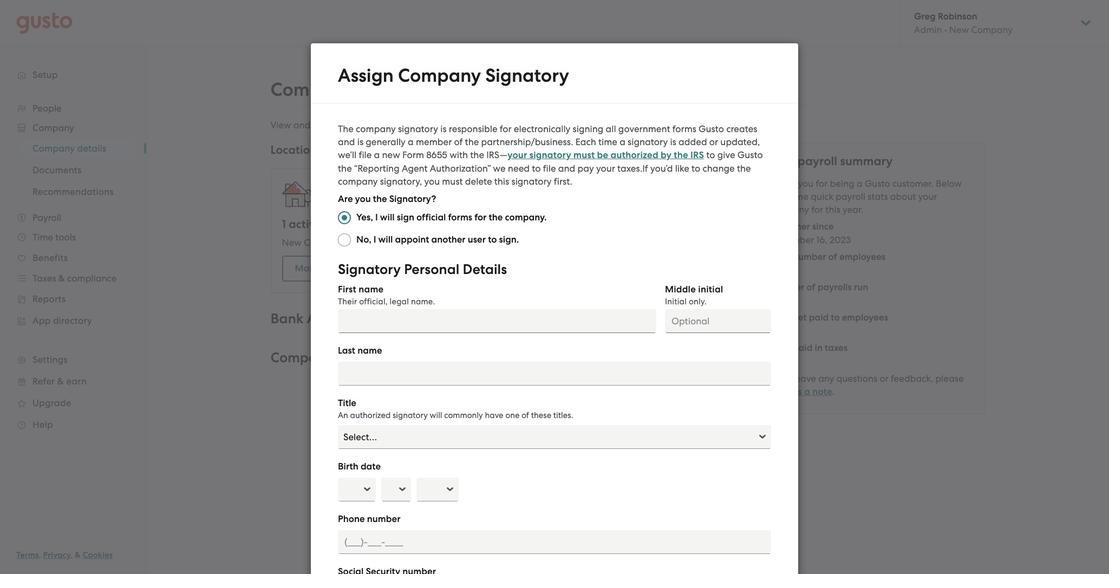 Task type: describe. For each thing, give the bounding box(es) containing it.
name.
[[411, 297, 435, 307]]

0 horizontal spatial forms
[[448, 212, 472, 223]]

phone number
[[338, 514, 401, 525]]

business
[[353, 120, 389, 131]]

accounts
[[506, 120, 544, 131]]

or inside if you have any questions or feedback, please send us a note .
[[880, 373, 889, 384]]

account menu element
[[900, 0, 1093, 46]]

and up time
[[595, 120, 612, 131]]

titles.
[[553, 411, 573, 420]]

"reporting
[[354, 163, 400, 174]]

an
[[338, 411, 348, 420]]

quick
[[811, 191, 834, 202]]

0 vertical spatial company signatory
[[271, 349, 399, 366]]

to inside total net paid to employees $0.00
[[831, 312, 840, 323]]

to give gusto the "reporting agent authorization" we need to file and pay your taxes.
[[338, 150, 763, 174]]

to right the "irs"
[[707, 150, 715, 160]]

company details
[[271, 79, 417, 101]]

view
[[271, 120, 291, 131]]

First name field
[[338, 309, 657, 333]]

of left 'payrolls' on the right
[[807, 282, 816, 293]]

bank accounts
[[271, 310, 365, 327]]

this inside the if you'd like to change the company signatory, you must delete this signatory first.
[[494, 176, 509, 187]]

or inside the company signatory is responsible for electronically signing all government forms gusto creates and is generally a member of the partnership/business. each time a signatory is added or updated, we'll file a new form 8655 with the irs—
[[710, 137, 718, 147]]

no,
[[356, 234, 371, 245]]

new
[[382, 150, 400, 160]]

one
[[506, 411, 520, 420]]

1 horizontal spatial is
[[441, 124, 447, 134]]

state
[[493, 237, 515, 248]]

$0.00 inside total net paid to employees $0.00
[[770, 326, 794, 336]]

company inside the thank you for being a gusto customer. below are some quick payroll stats about your company for this year.
[[770, 204, 809, 215]]

the inside to give gusto the "reporting agent authorization" we need to file and pay your taxes.
[[338, 163, 352, 174]]

to right user
[[488, 234, 497, 245]]

1 vertical spatial company signatory
[[318, 372, 403, 383]]

2023
[[830, 235, 851, 245]]

a inside button
[[454, 372, 460, 383]]

customer since november 16, 2023
[[770, 221, 851, 245]]

each
[[576, 137, 596, 147]]

questions
[[837, 373, 878, 384]]

first name their official, legal name.
[[338, 284, 435, 307]]

the up sign.
[[489, 212, 503, 223]]

connected
[[434, 120, 480, 131]]

and right view
[[294, 120, 311, 131]]

signatory up accounts
[[485, 64, 569, 87]]

terms link
[[16, 550, 39, 560]]

your up need
[[508, 150, 527, 161]]

generally
[[366, 137, 406, 147]]

payroll,
[[561, 120, 593, 131]]

0 vertical spatial edit
[[313, 120, 329, 131]]

the up like
[[674, 150, 688, 161]]

the
[[338, 124, 354, 134]]

Yes, I will sign official forms for the company. radio
[[338, 211, 351, 224]]

government
[[619, 124, 670, 134]]

a up '"reporting'
[[374, 150, 380, 160]]

locations,
[[391, 120, 432, 131]]

total number of employees
[[770, 251, 886, 263]]

paid inside total net paid to employees $0.00
[[809, 312, 829, 323]]

total for total net paid to employees $0.00
[[770, 312, 791, 323]]

1 , from the left
[[39, 550, 41, 560]]

if for note
[[770, 373, 775, 384]]

1 horizontal spatial must
[[574, 150, 595, 161]]

like
[[675, 163, 690, 174]]

1 active company location
[[282, 217, 422, 231]]

pay
[[578, 163, 594, 174]]

1 horizontal spatial 1
[[365, 237, 368, 248]]

a inside the thank you for being a gusto customer. below are some quick payroll stats about your company for this year.
[[857, 178, 863, 189]]

the right with
[[470, 150, 484, 160]]

will for appoint
[[378, 234, 393, 245]]

phone
[[338, 514, 365, 525]]

Last name text field
[[338, 362, 771, 386]]

bank
[[482, 120, 504, 131]]

stats
[[868, 191, 888, 202]]

your inside manage your company locations link
[[335, 263, 354, 274]]

number of payrolls run
[[770, 282, 869, 293]]

since
[[813, 221, 834, 232]]

this inside the thank you for being a gusto customer. below are some quick payroll stats about your company for this year.
[[826, 204, 841, 215]]

No, I will appoint another user to sign. radio
[[338, 233, 351, 246]]

title an authorized signatory will commonly have one of these titles.
[[338, 398, 573, 420]]

total for total number of employees
[[770, 251, 791, 263]]

have inside title an authorized signatory will commonly have one of these titles.
[[485, 411, 504, 420]]

authorization"
[[430, 163, 491, 174]]

all
[[606, 124, 616, 134]]

we'll
[[338, 150, 357, 160]]

yes, i will sign official forms for the company.
[[356, 212, 547, 223]]

home image
[[16, 12, 73, 34]]

your signatory must be authorized by the irs link
[[508, 150, 704, 161]]

please
[[936, 373, 964, 384]]

yes,
[[356, 212, 373, 223]]

being
[[830, 178, 855, 189]]

0 vertical spatial employees
[[840, 251, 886, 263]]

need
[[508, 163, 530, 174]]

signatories.
[[656, 120, 706, 131]]

assign for assign company signatory
[[338, 64, 394, 87]]

the company signatory is responsible for electronically signing all government forms gusto creates and is generally a member of the partnership/business. each time a signatory is added or updated, we'll file a new form 8655 with the irs—
[[338, 124, 760, 160]]

sign
[[397, 212, 414, 223]]

2 horizontal spatial 1
[[488, 237, 491, 248]]

appoint
[[395, 234, 429, 245]]

first.
[[554, 176, 573, 187]]

must inside the if you'd like to change the company signatory, you must delete this signatory first.
[[442, 176, 463, 187]]

gusto inside the company signatory is responsible for electronically signing all government forms gusto creates and is generally a member of the partnership/business. each time a signatory is added or updated, we'll file a new form 8655 with the irs—
[[699, 124, 724, 134]]

company inside the company signatory is responsible for electronically signing all government forms gusto creates and is generally a member of the partnership/business. each time a signatory is added or updated, we'll file a new form 8655 with the irs—
[[356, 124, 396, 134]]

middle
[[665, 284, 696, 295]]

feedback,
[[891, 373, 934, 384]]

user
[[468, 234, 486, 245]]

edit inside button
[[725, 372, 742, 384]]

send
[[770, 386, 790, 398]]

with
[[450, 150, 468, 160]]

some
[[786, 191, 809, 202]]

if you have any questions or feedback, please send us a note .
[[770, 373, 964, 398]]

authorized inside title an authorized signatory will commonly have one of these titles.
[[350, 411, 391, 420]]

electronically
[[514, 124, 571, 134]]

note
[[813, 386, 833, 398]]

member
[[416, 137, 452, 147]]

paid inside total paid in taxes $0.00
[[793, 342, 813, 354]]

assign company signatory
[[338, 64, 569, 87]]

manage your company locations
[[295, 263, 439, 274]]

and inside the company signatory is responsible for electronically signing all government forms gusto creates and is generally a member of the partnership/business. each time a signatory is added or updated, we'll file a new form 8655 with the irs—
[[338, 137, 355, 147]]

for left payroll, on the right top of page
[[547, 120, 558, 131]]

i for no,
[[374, 234, 376, 245]]

to inside the if you'd like to change the company signatory, you must delete this signatory first.
[[692, 163, 701, 174]]

bank
[[271, 310, 304, 327]]

thank you for being a gusto customer. below are some quick payroll stats about your company for this year.
[[770, 178, 962, 215]]

cookies
[[83, 550, 113, 560]]

a right time
[[620, 137, 626, 147]]

run
[[854, 282, 869, 293]]

2 horizontal spatial is
[[670, 137, 677, 147]]

signatory down government
[[628, 137, 668, 147]]

have inside if you have any questions or feedback, please send us a note .
[[795, 373, 816, 384]]

company up title
[[318, 372, 359, 383]]

0 vertical spatial authorized
[[611, 150, 659, 161]]

the up 'yes,'
[[373, 193, 387, 205]]

Phone number text field
[[338, 530, 771, 554]]

company up no, i will appoint another user to sign. option on the top left of page
[[325, 217, 375, 231]]

irs
[[691, 150, 704, 161]]

gusto inside to give gusto the "reporting agent authorization" we need to file and pay your taxes.
[[738, 150, 763, 160]]

number for phone
[[367, 514, 401, 525]]

are
[[338, 193, 353, 205]]

company down bank
[[271, 349, 333, 366]]

your signatory must be authorized by the irs
[[508, 150, 704, 161]]

locations
[[399, 263, 439, 274]]

signatory,
[[380, 176, 422, 187]]

company up time
[[614, 120, 654, 131]]

0 horizontal spatial active
[[289, 217, 322, 231]]

your payroll summary
[[770, 154, 893, 168]]

i for yes,
[[375, 212, 378, 223]]

we
[[493, 163, 506, 174]]

are you the signatory?
[[338, 193, 436, 205]]

the inside the if you'd like to change the company signatory, you must delete this signatory first.
[[737, 163, 751, 174]]

your left business
[[332, 120, 351, 131]]

gusto inside the thank you for being a gusto customer. below are some quick payroll stats about your company for this year.
[[865, 178, 890, 189]]



Task type: vqa. For each thing, say whether or not it's contained in the screenshot.
'will' to the middle
yes



Task type: locate. For each thing, give the bounding box(es) containing it.
1 vertical spatial i
[[374, 234, 376, 245]]

0 vertical spatial forms
[[673, 124, 697, 134]]

2 total from the top
[[770, 312, 791, 323]]

you up some
[[798, 178, 814, 189]]

irs—
[[487, 150, 508, 160]]

forms up added
[[673, 124, 697, 134]]

assign inside button
[[424, 372, 452, 383]]

1 horizontal spatial file
[[543, 163, 556, 174]]

0 horizontal spatial ,
[[39, 550, 41, 560]]

1 vertical spatial $0.00
[[770, 356, 794, 367]]

file up '"reporting'
[[359, 150, 372, 160]]

delete
[[465, 176, 492, 187]]

0 horizontal spatial if
[[643, 163, 648, 174]]

total inside total net paid to employees $0.00
[[770, 312, 791, 323]]

0 horizontal spatial must
[[442, 176, 463, 187]]

details down user
[[463, 261, 507, 278]]

1 horizontal spatial have
[[795, 373, 816, 384]]

0 horizontal spatial have
[[485, 411, 504, 420]]

2 horizontal spatial gusto
[[865, 178, 890, 189]]

0 vertical spatial file
[[359, 150, 372, 160]]

0 vertical spatial active
[[289, 217, 322, 231]]

be
[[597, 150, 609, 161]]

details
[[358, 79, 417, 101], [463, 261, 507, 278]]

terms
[[16, 550, 39, 560]]

company signatory down "last name"
[[318, 372, 403, 383]]

thank
[[770, 178, 796, 189]]

2 $0.00 from the top
[[770, 356, 794, 367]]

1 horizontal spatial if
[[770, 373, 775, 384]]

will for sign
[[380, 212, 395, 223]]

2 , from the left
[[71, 550, 73, 560]]

, left &
[[71, 550, 73, 560]]

gusto up added
[[699, 124, 724, 134]]

signatory up first
[[338, 261, 401, 278]]

number
[[793, 251, 826, 263], [367, 514, 401, 525]]

1 vertical spatial location
[[441, 237, 476, 248]]

1 horizontal spatial this
[[826, 204, 841, 215]]

signatory inside assign a signatory button
[[462, 372, 503, 383]]

$0.00 down the net
[[770, 326, 794, 336]]

updated,
[[721, 137, 760, 147]]

signatory?
[[389, 193, 436, 205]]

1 vertical spatial forms
[[448, 212, 472, 223]]

file inside the company signatory is responsible for electronically signing all government forms gusto creates and is generally a member of the partnership/business. each time a signatory is added or updated, we'll file a new form 8655 with the irs—
[[359, 150, 372, 160]]

1 vertical spatial paid
[[793, 342, 813, 354]]

0 vertical spatial this
[[494, 176, 509, 187]]

0 vertical spatial name
[[359, 284, 384, 295]]

forms inside the company signatory is responsible for electronically signing all government forms gusto creates and is generally a member of the partnership/business. each time a signatory is added or updated, we'll file a new form 8655 with the irs—
[[673, 124, 697, 134]]

of inside the company signatory is responsible for electronically signing all government forms gusto creates and is generally a member of the partnership/business. each time a signatory is added or updated, we'll file a new form 8655 with the irs—
[[454, 137, 463, 147]]

the down we'll
[[338, 163, 352, 174]]

if inside if you have any questions or feedback, please send us a note .
[[770, 373, 775, 384]]

signatory down "last name"
[[361, 372, 403, 383]]

signatory up the if you'd like to change the company signatory, you must delete this signatory first.
[[530, 150, 571, 161]]

november
[[770, 235, 814, 245]]

number for total
[[793, 251, 826, 263]]

1 horizontal spatial edit
[[725, 372, 742, 384]]

0 vertical spatial i
[[375, 212, 378, 223]]

you inside the if you'd like to change the company signatory, you must delete this signatory first.
[[424, 176, 440, 187]]

0 vertical spatial have
[[795, 373, 816, 384]]

you for if you have any questions or feedback, please send us a note .
[[777, 373, 793, 384]]

in
[[478, 237, 486, 248], [815, 342, 823, 354]]

name right last
[[358, 345, 382, 356]]

company up connected
[[398, 64, 481, 87]]

assign a signatory
[[424, 372, 503, 383]]

or
[[710, 137, 718, 147], [880, 373, 889, 384]]

for up quick on the top of the page
[[816, 178, 828, 189]]

your inside to give gusto the "reporting agent authorization" we need to file and pay your taxes.
[[596, 163, 615, 174]]

a up title an authorized signatory will commonly have one of these titles.
[[454, 372, 460, 383]]

responsible
[[449, 124, 498, 134]]

first
[[338, 284, 356, 295]]

paid right the net
[[809, 312, 829, 323]]

your
[[770, 154, 795, 168]]

1 horizontal spatial assign
[[424, 372, 452, 383]]

this down quick on the top of the page
[[826, 204, 841, 215]]

0 horizontal spatial 1
[[282, 217, 286, 231]]

your down customer.
[[919, 191, 938, 202]]

0 vertical spatial if
[[643, 163, 648, 174]]

0 vertical spatial location
[[378, 217, 422, 231]]

gusto down updated,
[[738, 150, 763, 160]]

1 horizontal spatial in
[[815, 342, 823, 354]]

company signatory
[[271, 349, 399, 366], [318, 372, 403, 383]]

0 vertical spatial payroll
[[798, 154, 838, 168]]

must up pay
[[574, 150, 595, 161]]

name for first
[[359, 284, 384, 295]]

document
[[311, 43, 798, 574]]

new
[[282, 237, 302, 248]]

0 vertical spatial will
[[380, 212, 395, 223]]

signatory personal details
[[338, 261, 507, 278]]

0 horizontal spatial assign
[[338, 64, 394, 87]]

forms up another
[[448, 212, 472, 223]]

1 vertical spatial in
[[815, 342, 823, 354]]

in left taxes
[[815, 342, 823, 354]]

assign
[[338, 64, 394, 87], [424, 372, 452, 383]]

total left the net
[[770, 312, 791, 323]]

1 vertical spatial payroll
[[836, 191, 866, 202]]

0 vertical spatial must
[[574, 150, 595, 161]]

0 horizontal spatial is
[[357, 137, 364, 147]]

1 vertical spatial have
[[485, 411, 504, 420]]

this down we
[[494, 176, 509, 187]]

authorized down title
[[350, 411, 391, 420]]

assign up business
[[338, 64, 394, 87]]

of right one
[[522, 411, 529, 420]]

, left privacy link
[[39, 550, 41, 560]]

0 vertical spatial gusto
[[699, 124, 724, 134]]

16,
[[817, 235, 828, 245]]

view and edit your business locations, connected bank accounts for payroll, and company signatories.
[[271, 120, 706, 131]]

date
[[361, 461, 381, 472]]

active up manage your company locations link at top left
[[371, 237, 396, 248]]

time
[[599, 137, 618, 147]]

1 vertical spatial name
[[358, 345, 382, 356]]

1 vertical spatial this
[[826, 204, 841, 215]]

have left one
[[485, 411, 504, 420]]

,
[[39, 550, 41, 560], [71, 550, 73, 560]]

payroll up being
[[798, 154, 838, 168]]

birth
[[338, 461, 359, 472]]

0 horizontal spatial location
[[378, 217, 422, 231]]

0 vertical spatial $0.00
[[770, 326, 794, 336]]

0 vertical spatial or
[[710, 137, 718, 147]]

total paid in taxes $0.00
[[770, 342, 848, 367]]

us
[[793, 386, 802, 398]]

0 vertical spatial number
[[793, 251, 826, 263]]

.
[[833, 386, 835, 397]]

1 vertical spatial active
[[371, 237, 396, 248]]

in inside total paid in taxes $0.00
[[815, 342, 823, 354]]

list containing customer since
[[770, 220, 974, 368]]

privacy
[[43, 550, 71, 560]]

document containing assign
[[311, 43, 798, 574]]

company up view
[[271, 79, 354, 101]]

payroll up year.
[[836, 191, 866, 202]]

title
[[338, 398, 356, 409]]

1 vertical spatial edit
[[725, 372, 742, 384]]

1 vertical spatial must
[[442, 176, 463, 187]]

location up new company has 1 active company location in 1 state
[[378, 217, 422, 231]]

is up by
[[670, 137, 677, 147]]

your up first
[[335, 263, 354, 274]]

if inside the if you'd like to change the company signatory, you must delete this signatory first.
[[643, 163, 648, 174]]

company up generally
[[356, 124, 396, 134]]

total up send
[[770, 342, 791, 354]]

0 vertical spatial total
[[770, 251, 791, 263]]

1 vertical spatial or
[[880, 373, 889, 384]]

1 vertical spatial details
[[463, 261, 507, 278]]

total net paid to employees $0.00
[[770, 312, 888, 336]]

you inside if you have any questions or feedback, please send us a note .
[[777, 373, 793, 384]]

a right being
[[857, 178, 863, 189]]

or up give
[[710, 137, 718, 147]]

signatory inside title an authorized signatory will commonly have one of these titles.
[[393, 411, 428, 420]]

1 vertical spatial assign
[[424, 372, 452, 383]]

of
[[454, 137, 463, 147], [829, 251, 837, 263], [807, 282, 816, 293], [522, 411, 529, 420]]

2 vertical spatial will
[[430, 411, 442, 420]]

name for last
[[358, 345, 382, 356]]

your inside the thank you for being a gusto customer. below are some quick payroll stats about your company for this year.
[[919, 191, 938, 202]]

1 vertical spatial authorized
[[350, 411, 391, 420]]

if for this
[[643, 163, 648, 174]]

$0.00 inside total paid in taxes $0.00
[[770, 356, 794, 367]]

the down responsible
[[465, 137, 479, 147]]

active
[[289, 217, 322, 231], [371, 237, 396, 248]]

i right no,
[[374, 234, 376, 245]]

name up official,
[[359, 284, 384, 295]]

Middle initial field
[[665, 309, 771, 333]]

signatory up member
[[398, 124, 438, 134]]

signatory left commonly
[[393, 411, 428, 420]]

total for total paid in taxes $0.00
[[770, 342, 791, 354]]

manage
[[295, 263, 332, 274]]

you inside the thank you for being a gusto customer. below are some quick payroll stats about your company for this year.
[[798, 178, 814, 189]]

official,
[[359, 297, 388, 307]]

is down business
[[357, 137, 364, 147]]

will inside title an authorized signatory will commonly have one of these titles.
[[430, 411, 442, 420]]

customer
[[770, 221, 810, 232]]

company up are
[[338, 176, 378, 187]]

0 horizontal spatial number
[[367, 514, 401, 525]]

birth date
[[338, 461, 381, 472]]

3 total from the top
[[770, 342, 791, 354]]

for down quick on the top of the page
[[812, 204, 823, 215]]

and inside to give gusto the "reporting agent authorization" we need to file and pay your taxes.
[[558, 163, 575, 174]]

i
[[375, 212, 378, 223], [374, 234, 376, 245]]

1 $0.00 from the top
[[770, 326, 794, 336]]

will right no,
[[378, 234, 393, 245]]

will left commonly
[[430, 411, 442, 420]]

payroll
[[798, 154, 838, 168], [836, 191, 866, 202]]

1 horizontal spatial active
[[371, 237, 396, 248]]

2 vertical spatial gusto
[[865, 178, 890, 189]]

employees down run
[[842, 312, 888, 323]]

file
[[359, 150, 372, 160], [543, 163, 556, 174]]

no, i will appoint another user to sign.
[[356, 234, 519, 245]]

legal
[[390, 297, 409, 307]]

added
[[679, 137, 707, 147]]

list
[[770, 220, 974, 368]]

1 vertical spatial will
[[378, 234, 393, 245]]

0 horizontal spatial this
[[494, 176, 509, 187]]

net
[[793, 312, 807, 323]]

company signatory down accounts
[[271, 349, 399, 366]]

1 horizontal spatial location
[[441, 237, 476, 248]]

you for are you the signatory?
[[355, 193, 371, 205]]

or right questions
[[880, 373, 889, 384]]

accounts
[[307, 310, 365, 327]]

middle initial initial only.
[[665, 284, 723, 307]]

1 horizontal spatial details
[[463, 261, 507, 278]]

to down the "irs"
[[692, 163, 701, 174]]

in left state
[[478, 237, 486, 248]]

0 horizontal spatial authorized
[[350, 411, 391, 420]]

you down agent
[[424, 176, 440, 187]]

for
[[547, 120, 558, 131], [500, 124, 512, 134], [816, 178, 828, 189], [812, 204, 823, 215], [475, 212, 487, 223]]

assign for assign a signatory
[[424, 372, 452, 383]]

employees down 2023
[[840, 251, 886, 263]]

0 vertical spatial assign
[[338, 64, 394, 87]]

personal
[[404, 261, 460, 278]]

1 horizontal spatial number
[[793, 251, 826, 263]]

1 horizontal spatial forms
[[673, 124, 697, 134]]

initial
[[698, 284, 723, 295]]

1 horizontal spatial or
[[880, 373, 889, 384]]

forms
[[673, 124, 697, 134], [448, 212, 472, 223]]

1 vertical spatial number
[[367, 514, 401, 525]]

0 vertical spatial paid
[[809, 312, 829, 323]]

for up user
[[475, 212, 487, 223]]

a
[[408, 137, 414, 147], [620, 137, 626, 147], [374, 150, 380, 160], [857, 178, 863, 189], [454, 372, 460, 383], [805, 386, 810, 398]]

must down authorization" at the left top of the page
[[442, 176, 463, 187]]

0 horizontal spatial details
[[358, 79, 417, 101]]

number right phone
[[367, 514, 401, 525]]

$0.00
[[770, 326, 794, 336], [770, 356, 794, 367]]

1 horizontal spatial authorized
[[611, 150, 659, 161]]

below
[[936, 178, 962, 189]]

gusto up stats
[[865, 178, 890, 189]]

company
[[398, 64, 481, 87], [271, 79, 354, 101], [304, 237, 346, 248], [271, 349, 333, 366], [318, 372, 359, 383]]

company inside the if you'd like to change the company signatory, you must delete this signatory first.
[[338, 176, 378, 187]]

1 total from the top
[[770, 251, 791, 263]]

company up locations on the top left
[[399, 237, 439, 248]]

a inside if you have any questions or feedback, please send us a note .
[[805, 386, 810, 398]]

form
[[402, 150, 424, 160]]

last
[[338, 345, 355, 356]]

1 up new
[[282, 217, 286, 231]]

signatory inside the if you'd like to change the company signatory, you must delete this signatory first.
[[512, 176, 552, 187]]

1 horizontal spatial ,
[[71, 550, 73, 560]]

0 horizontal spatial in
[[478, 237, 486, 248]]

manage your company locations link
[[282, 256, 465, 282]]

employees inside total net paid to employees $0.00
[[842, 312, 888, 323]]

payroll inside the thank you for being a gusto customer. below are some quick payroll stats about your company for this year.
[[836, 191, 866, 202]]

1 right has
[[365, 237, 368, 248]]

initial
[[665, 297, 687, 307]]

will
[[380, 212, 395, 223], [378, 234, 393, 245], [430, 411, 442, 420]]

file inside to give gusto the "reporting agent authorization" we need to file and pay your taxes.
[[543, 163, 556, 174]]

if left you'd
[[643, 163, 648, 174]]

of down 2023
[[829, 251, 837, 263]]

file up first.
[[543, 163, 556, 174]]

1 right user
[[488, 237, 491, 248]]

authorized
[[611, 150, 659, 161], [350, 411, 391, 420]]

signatory
[[398, 124, 438, 134], [628, 137, 668, 147], [530, 150, 571, 161], [512, 176, 552, 187], [462, 372, 503, 383], [393, 411, 428, 420]]

of up with
[[454, 137, 463, 147]]

payrolls
[[818, 282, 852, 293]]

number down 16,
[[793, 251, 826, 263]]

to down 'payrolls' on the right
[[831, 312, 840, 323]]

the right change
[[737, 163, 751, 174]]

will left sign
[[380, 212, 395, 223]]

1 vertical spatial if
[[770, 373, 775, 384]]

agent
[[402, 163, 428, 174]]

0 horizontal spatial edit
[[313, 120, 329, 131]]

you up send
[[777, 373, 793, 384]]

of inside title an authorized signatory will commonly have one of these titles.
[[522, 411, 529, 420]]

you for thank you for being a gusto customer. below are some quick payroll stats about your company for this year.
[[798, 178, 814, 189]]

1 vertical spatial employees
[[842, 312, 888, 323]]

name inside first name their official, legal name.
[[359, 284, 384, 295]]

you right are
[[355, 193, 371, 205]]

1 horizontal spatial gusto
[[738, 150, 763, 160]]

if
[[643, 163, 648, 174], [770, 373, 775, 384]]

locations
[[271, 143, 322, 157]]

company up first name their official, legal name.
[[357, 263, 397, 274]]

0 horizontal spatial gusto
[[699, 124, 724, 134]]

gusto
[[699, 124, 724, 134], [738, 150, 763, 160], [865, 178, 890, 189]]

1 vertical spatial total
[[770, 312, 791, 323]]

0 vertical spatial details
[[358, 79, 417, 101]]

official
[[417, 212, 446, 223]]

i right 'yes,'
[[375, 212, 378, 223]]

for inside the company signatory is responsible for electronically signing all government forms gusto creates and is generally a member of the partnership/business. each time a signatory is added or updated, we'll file a new form 8655 with the irs—
[[500, 124, 512, 134]]

number inside list
[[793, 251, 826, 263]]

a up form
[[408, 137, 414, 147]]

taxes
[[825, 342, 848, 354]]

details up business
[[358, 79, 417, 101]]

0 horizontal spatial or
[[710, 137, 718, 147]]

change
[[703, 163, 735, 174]]

total inside total paid in taxes $0.00
[[770, 342, 791, 354]]

0 vertical spatial in
[[478, 237, 486, 248]]

2 vertical spatial total
[[770, 342, 791, 354]]

8655
[[426, 150, 447, 160]]

1 vertical spatial file
[[543, 163, 556, 174]]

by
[[661, 150, 672, 161]]

to right need
[[532, 163, 541, 174]]

year.
[[843, 204, 864, 215]]

last name
[[338, 345, 382, 356]]

sign.
[[499, 234, 519, 245]]

signatory up title
[[336, 349, 399, 366]]

1 vertical spatial gusto
[[738, 150, 763, 160]]

company up manage
[[304, 237, 346, 248]]

company down some
[[770, 204, 809, 215]]

is up member
[[441, 124, 447, 134]]

have up the send us a note link
[[795, 373, 816, 384]]

you
[[424, 176, 440, 187], [798, 178, 814, 189], [355, 193, 371, 205], [777, 373, 793, 384]]

0 horizontal spatial file
[[359, 150, 372, 160]]

another
[[432, 234, 466, 245]]

commonly
[[444, 411, 483, 420]]

and down the the
[[338, 137, 355, 147]]



